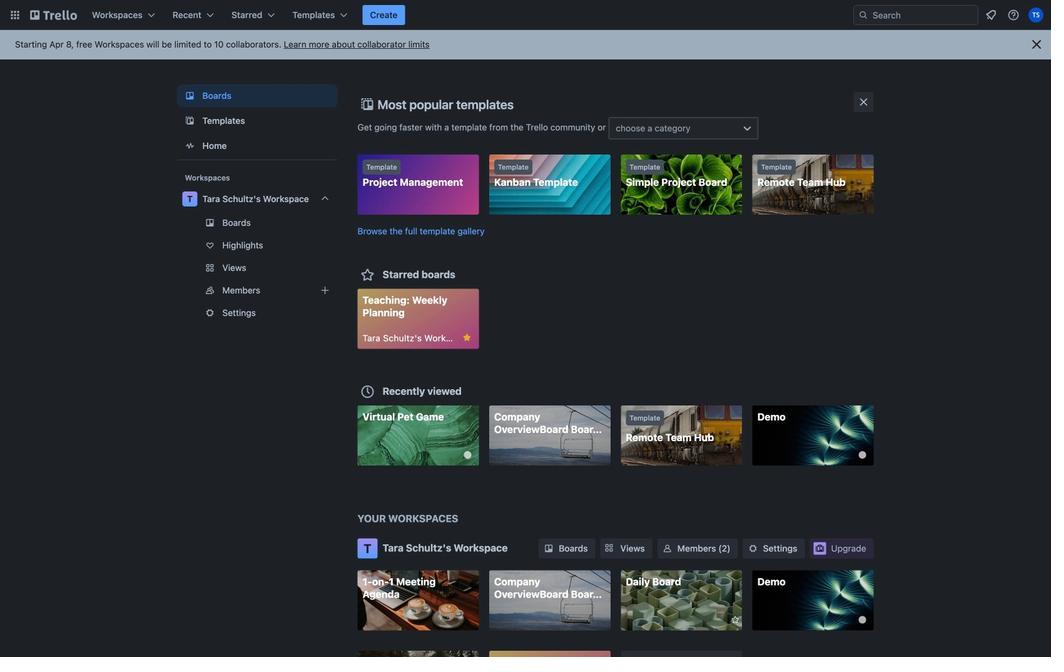 Task type: locate. For each thing, give the bounding box(es) containing it.
1 horizontal spatial sm image
[[661, 542, 674, 555]]

2 sm image from the left
[[661, 542, 674, 555]]

home image
[[182, 138, 197, 153]]

2 horizontal spatial sm image
[[747, 542, 759, 555]]

there is new activity on this board. image
[[859, 451, 866, 459]]

search image
[[859, 10, 869, 20]]

add image
[[318, 283, 333, 298]]

sm image
[[543, 542, 555, 555], [661, 542, 674, 555], [747, 542, 759, 555]]

0 horizontal spatial there is new activity on this board. image
[[464, 451, 471, 459]]

3 sm image from the left
[[747, 542, 759, 555]]

there is new activity on this board. image
[[464, 451, 471, 459], [859, 616, 866, 624]]

1 horizontal spatial there is new activity on this board. image
[[859, 616, 866, 624]]

click to unstar this board. it will be removed from your starred list. image
[[461, 332, 473, 343]]

1 sm image from the left
[[543, 542, 555, 555]]

0 horizontal spatial sm image
[[543, 542, 555, 555]]

0 notifications image
[[984, 8, 999, 23]]

tara schultz (taraschultz7) image
[[1029, 8, 1044, 23]]

primary element
[[0, 0, 1051, 30]]



Task type: describe. For each thing, give the bounding box(es) containing it.
Search field
[[869, 6, 978, 24]]

1 vertical spatial there is new activity on this board. image
[[859, 616, 866, 624]]

board image
[[182, 88, 197, 103]]

template board image
[[182, 113, 197, 128]]

back to home image
[[30, 5, 77, 25]]

click to star this board. it will be added to your starred list. image
[[725, 614, 736, 626]]

0 vertical spatial there is new activity on this board. image
[[464, 451, 471, 459]]

open information menu image
[[1008, 9, 1020, 21]]



Task type: vqa. For each thing, say whether or not it's contained in the screenshot.
Design Icon
no



